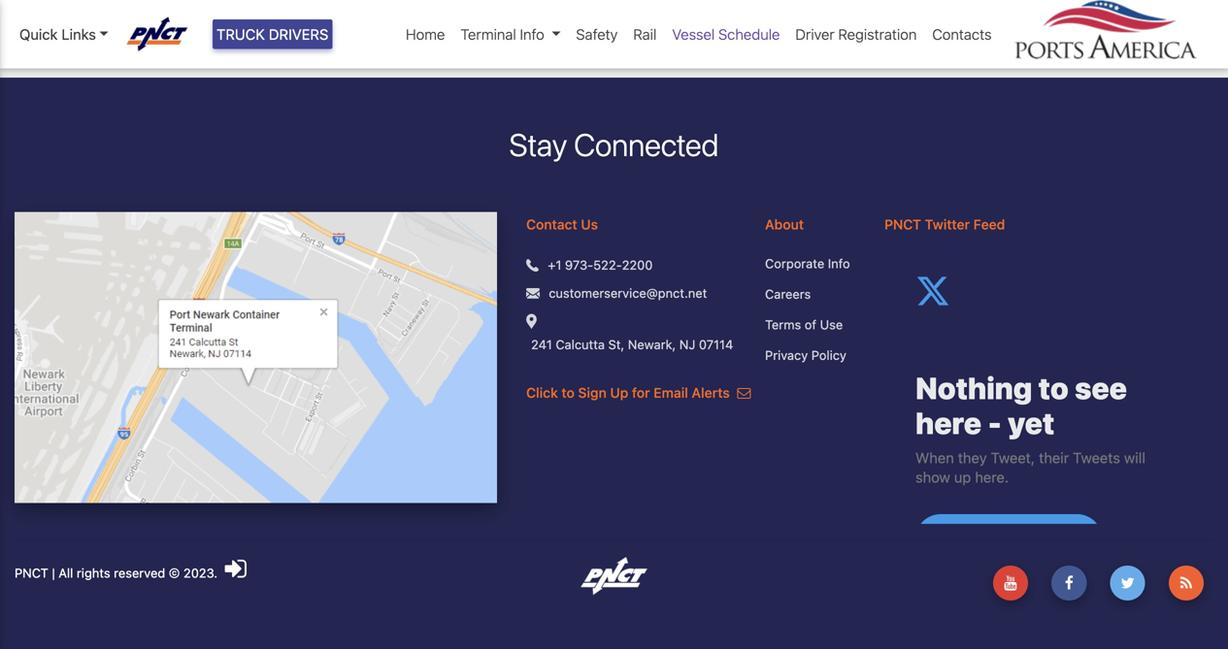 Task type: vqa. For each thing, say whether or not it's contained in the screenshot.
(each
no



Task type: describe. For each thing, give the bounding box(es) containing it.
connected
[[574, 126, 719, 163]]

quick links link
[[19, 23, 108, 45]]

+1 973-522-2200 link
[[548, 256, 653, 275]]

sign
[[578, 385, 607, 401]]

to
[[562, 385, 575, 401]]

customerservice@pnct.net
[[549, 286, 707, 300]]

links
[[62, 26, 96, 43]]

safety link
[[568, 15, 626, 53]]

truck
[[217, 26, 265, 43]]

info
[[520, 26, 544, 43]]

truck drivers
[[217, 26, 328, 43]]

drivers
[[269, 26, 328, 43]]

+1 973-522-2200
[[548, 258, 653, 272]]

stay connected
[[509, 126, 719, 163]]

schedule
[[719, 26, 780, 43]]

241 calcutta st, newark, nj 07114 link
[[531, 335, 733, 354]]

sign in image
[[225, 556, 247, 581]]

522-
[[593, 258, 622, 272]]

07114
[[699, 337, 733, 352]]

feed
[[974, 216, 1005, 232]]

2200
[[622, 258, 653, 272]]

calcutta
[[556, 337, 605, 352]]

reserved
[[114, 566, 165, 580]]

pnct | all rights reserved © 2023.
[[15, 566, 221, 580]]

twitter
[[925, 216, 970, 232]]

click
[[526, 385, 558, 401]]

registration
[[838, 26, 917, 43]]

newark,
[[628, 337, 676, 352]]

vessel
[[672, 26, 715, 43]]

for
[[632, 385, 650, 401]]

©
[[169, 566, 180, 580]]

home link
[[398, 15, 453, 53]]

quick
[[19, 26, 58, 43]]

contacts link
[[925, 15, 1000, 53]]

contacts
[[932, 26, 992, 43]]

contact
[[526, 216, 577, 232]]

terminal info link
[[453, 15, 568, 53]]

truck drivers link
[[213, 19, 332, 49]]

click to sign up for email alerts link
[[526, 385, 751, 401]]

terminal
[[461, 26, 516, 43]]



Task type: locate. For each thing, give the bounding box(es) containing it.
all
[[59, 566, 73, 580]]

envelope o image
[[737, 386, 751, 400]]

vessel schedule
[[672, 26, 780, 43]]

nj
[[680, 337, 696, 352]]

+1
[[548, 258, 562, 272]]

pnct twitter feed
[[885, 216, 1005, 232]]

quick links
[[19, 26, 96, 43]]

2023.
[[183, 566, 218, 580]]

up
[[610, 385, 629, 401]]

0 horizontal spatial pnct
[[15, 566, 48, 580]]

pnct
[[885, 216, 921, 232], [15, 566, 48, 580]]

rail link
[[626, 15, 664, 53]]

rail
[[633, 26, 657, 43]]

terminal info
[[461, 26, 544, 43]]

email
[[654, 385, 688, 401]]

us
[[581, 216, 598, 232]]

0 vertical spatial pnct
[[885, 216, 921, 232]]

pnct left twitter
[[885, 216, 921, 232]]

1 horizontal spatial pnct
[[885, 216, 921, 232]]

vessel schedule link
[[664, 15, 788, 53]]

driver registration link
[[788, 15, 925, 53]]

safety
[[576, 26, 618, 43]]

customerservice@pnct.net link
[[549, 284, 707, 303]]

|
[[52, 566, 55, 580]]

rights
[[77, 566, 110, 580]]

home
[[406, 26, 445, 43]]

pnct for pnct | all rights reserved © 2023.
[[15, 566, 48, 580]]

alerts
[[692, 385, 730, 401]]

241
[[531, 337, 552, 352]]

click to sign up for email alerts
[[526, 385, 733, 401]]

stay
[[509, 126, 567, 163]]

241 calcutta st, newark, nj 07114
[[531, 337, 733, 352]]

973-
[[565, 258, 593, 272]]

about
[[765, 216, 804, 232]]

driver registration
[[796, 26, 917, 43]]

st,
[[608, 337, 625, 352]]

contact us
[[526, 216, 598, 232]]

1 vertical spatial pnct
[[15, 566, 48, 580]]

pnct for pnct twitter feed
[[885, 216, 921, 232]]

driver
[[796, 26, 835, 43]]

pnct left |
[[15, 566, 48, 580]]



